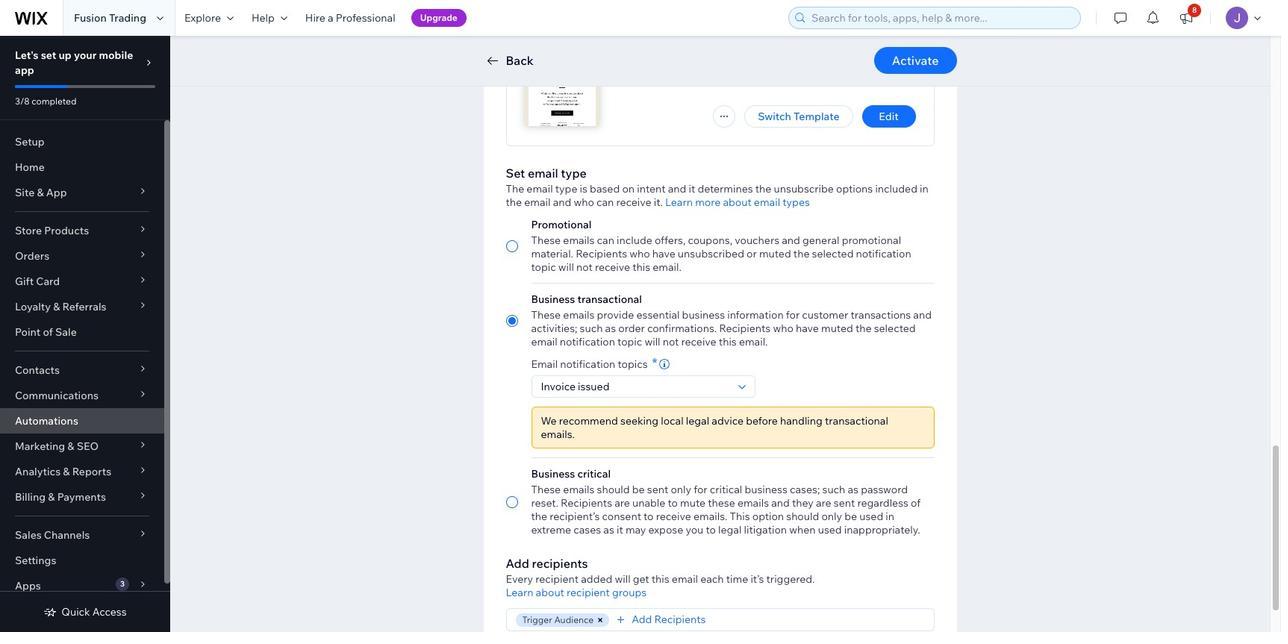 Task type: locate. For each thing, give the bounding box(es) containing it.
these
[[531, 234, 561, 247], [531, 308, 561, 322], [531, 483, 561, 496]]

set email type
[[506, 166, 587, 181]]

& left reports
[[63, 465, 70, 479]]

0 horizontal spatial of
[[43, 326, 53, 339]]

1 vertical spatial business
[[745, 483, 788, 496]]

this inside 'business transactional these emails provide essential business information for customer transactions and activities; such as order confirmations. recipients who have muted the selected email notification topic will not receive this email.'
[[719, 335, 737, 349]]

email up email
[[531, 335, 557, 349]]

0 horizontal spatial are
[[615, 496, 630, 510]]

to right consent
[[644, 510, 654, 523]]

of left sale in the bottom of the page
[[43, 326, 53, 339]]

selected up customer
[[812, 247, 854, 261]]

1 vertical spatial type
[[555, 182, 577, 196]]

2 business from the top
[[531, 467, 575, 481]]

the left recipient's
[[531, 510, 547, 523]]

2 vertical spatial notification
[[560, 358, 615, 371]]

email. down the offers, at the top of the page
[[653, 261, 682, 274]]

notification right email
[[560, 358, 615, 371]]

recipients right material.
[[576, 247, 627, 261]]

& inside popup button
[[48, 490, 55, 504]]

1 horizontal spatial will
[[615, 573, 631, 586]]

3/8 completed
[[15, 96, 76, 107]]

will up *
[[645, 335, 660, 349]]

critical up recipient's
[[577, 467, 611, 481]]

1 horizontal spatial in
[[920, 182, 929, 196]]

completed
[[32, 96, 76, 107]]

recipients up cases
[[561, 496, 612, 510]]

it.
[[654, 196, 663, 209]]

1 vertical spatial notification
[[560, 335, 615, 349]]

have inside promotional these emails can include offers, coupons, vouchers and general promotional material. recipients who have unsubscribed or muted the selected notification topic will not receive this email.
[[652, 247, 675, 261]]

business up reset.
[[531, 467, 575, 481]]

your
[[74, 49, 97, 62]]

it left determines
[[689, 182, 695, 196]]

1 horizontal spatial have
[[796, 322, 819, 335]]

1 vertical spatial muted
[[821, 322, 853, 335]]

1 horizontal spatial not
[[663, 335, 679, 349]]

0 horizontal spatial be
[[632, 483, 645, 496]]

1 horizontal spatial it
[[689, 182, 695, 196]]

have
[[652, 247, 675, 261], [796, 322, 819, 335]]

explore
[[184, 11, 221, 25]]

to right you
[[706, 523, 716, 537]]

should up consent
[[597, 483, 630, 496]]

add up every
[[506, 556, 529, 571]]

in down password
[[886, 510, 894, 523]]

0 horizontal spatial muted
[[759, 247, 791, 261]]

point of sale
[[15, 326, 77, 339]]

0 horizontal spatial such
[[580, 322, 603, 335]]

0 vertical spatial should
[[597, 483, 630, 496]]

2 vertical spatial this
[[652, 573, 669, 586]]

receive
[[616, 196, 651, 209], [595, 261, 630, 274], [681, 335, 716, 349], [656, 510, 691, 523]]

this
[[730, 510, 750, 523]]

learn
[[665, 196, 693, 209], [506, 586, 533, 599]]

used
[[859, 510, 883, 523], [818, 523, 842, 537]]

& inside popup button
[[67, 440, 74, 453]]

business
[[531, 293, 575, 306], [531, 467, 575, 481]]

0 vertical spatial learn
[[665, 196, 693, 209]]

legal down these
[[718, 523, 742, 537]]

for inside business critical these emails should be sent only for critical business cases; such as password reset. recipients are unable to mute these emails and they are sent regardless of the recipient's consent to receive emails. this option should only be used in extreme cases as it may expose you to legal litigation when used inappropriately.
[[694, 483, 707, 496]]

sent
[[647, 483, 668, 496], [834, 496, 855, 510]]

who up promotional
[[574, 196, 594, 209]]

0 vertical spatial add
[[506, 556, 529, 571]]

switch template button
[[745, 105, 853, 128]]

of
[[43, 326, 53, 339], [911, 496, 921, 510]]

these up recipient's
[[531, 483, 561, 496]]

0 vertical spatial business
[[531, 293, 575, 306]]

1 vertical spatial these
[[531, 308, 561, 322]]

learn right it.
[[665, 196, 693, 209]]

such right cases; on the right bottom
[[822, 483, 845, 496]]

0 vertical spatial topic
[[531, 261, 556, 274]]

0 horizontal spatial will
[[558, 261, 574, 274]]

should
[[597, 483, 630, 496], [786, 510, 819, 523]]

transactional up provide
[[577, 293, 642, 306]]

1 vertical spatial have
[[796, 322, 819, 335]]

mobile
[[99, 49, 133, 62]]

will
[[558, 261, 574, 274], [645, 335, 660, 349], [615, 573, 631, 586]]

selected right customer
[[874, 322, 916, 335]]

the right customer
[[855, 322, 872, 335]]

business right essential
[[682, 308, 725, 322]]

not inside promotional these emails can include offers, coupons, vouchers and general promotional material. recipients who have unsubscribed or muted the selected notification topic will not receive this email.
[[576, 261, 593, 274]]

legal
[[686, 414, 709, 428], [718, 523, 742, 537]]

recipients down add recipients every recipient added will get this email each time it's triggered. learn about recipient groups
[[654, 613, 706, 627]]

used down password
[[859, 510, 883, 523]]

& right loyalty
[[53, 300, 60, 314]]

we
[[541, 414, 557, 428]]

the inside promotional these emails can include offers, coupons, vouchers and general promotional material. recipients who have unsubscribed or muted the selected notification topic will not receive this email.
[[793, 247, 810, 261]]

0 vertical spatial type
[[561, 166, 587, 181]]

and up promotional
[[553, 196, 571, 209]]

0 vertical spatial such
[[580, 322, 603, 335]]

who inside the email type is based on intent and it determines the unsubscribe options included in the email and who can receive it.
[[574, 196, 594, 209]]

0 vertical spatial as
[[605, 322, 616, 335]]

business for business critical these emails should be sent only for critical business cases; such as password reset. recipients are unable to mute these emails and they are sent regardless of the recipient's consent to receive emails. this option should only be used in extreme cases as it may expose you to legal litigation when used inappropriately.
[[531, 467, 575, 481]]

0 vertical spatial will
[[558, 261, 574, 274]]

business up 'option'
[[745, 483, 788, 496]]

loyalty & referrals
[[15, 300, 106, 314]]

0 horizontal spatial email.
[[653, 261, 682, 274]]

recipients
[[576, 247, 627, 261], [719, 322, 771, 335], [561, 496, 612, 510], [654, 613, 706, 627]]

0 vertical spatial can
[[596, 196, 614, 209]]

0 vertical spatial of
[[43, 326, 53, 339]]

seo
[[77, 440, 99, 453]]

for for only
[[694, 483, 707, 496]]

this down information
[[719, 335, 737, 349]]

recipients inside business critical these emails should be sent only for critical business cases; such as password reset. recipients are unable to mute these emails and they are sent regardless of the recipient's consent to receive emails. this option should only be used in extreme cases as it may expose you to legal litigation when used inappropriately.
[[561, 496, 612, 510]]

promotional these emails can include offers, coupons, vouchers and general promotional material. recipients who have unsubscribed or muted the selected notification topic will not receive this email.
[[531, 218, 911, 274]]

in inside the email type is based on intent and it determines the unsubscribe options included in the email and who can receive it.
[[920, 182, 929, 196]]

as left order
[[605, 322, 616, 335]]

topic up topics
[[617, 335, 642, 349]]

for inside 'business transactional these emails provide essential business information for customer transactions and activities; such as order confirmations. recipients who have muted the selected email notification topic will not receive this email.'
[[786, 308, 800, 322]]

are left 'unable' at bottom
[[615, 496, 630, 510]]

orders button
[[0, 243, 164, 269]]

added
[[581, 573, 612, 586]]

1 horizontal spatial this
[[652, 573, 669, 586]]

notification up transactions
[[856, 247, 911, 261]]

1 vertical spatial as
[[848, 483, 859, 496]]

not
[[576, 261, 593, 274], [663, 335, 679, 349]]

0 vertical spatial in
[[920, 182, 929, 196]]

business inside 'business transactional these emails provide essential business information for customer transactions and activities; such as order confirmations. recipients who have muted the selected email notification topic will not receive this email.'
[[531, 293, 575, 306]]

the email type is based on intent and it determines the unsubscribe options included in the email and who can receive it.
[[506, 182, 929, 209]]

1 business from the top
[[531, 293, 575, 306]]

Email notification topics field
[[536, 376, 733, 397]]

mute
[[680, 496, 706, 510]]

only right 'unable' at bottom
[[671, 483, 691, 496]]

home link
[[0, 155, 164, 180]]

1 vertical spatial it
[[617, 523, 623, 537]]

transactional right the handling
[[825, 414, 888, 428]]

0 horizontal spatial learn
[[506, 586, 533, 599]]

type
[[561, 166, 587, 181], [555, 182, 577, 196]]

determines
[[698, 182, 753, 196]]

muted inside promotional these emails can include offers, coupons, vouchers and general promotional material. recipients who have unsubscribed or muted the selected notification topic will not receive this email.
[[759, 247, 791, 261]]

these down promotional
[[531, 234, 561, 247]]

transactional inside we recommend seeking local legal advice before handling transactional emails.
[[825, 414, 888, 428]]

have inside 'business transactional these emails provide essential business information for customer transactions and activities; such as order confirmations. recipients who have muted the selected email notification topic will not receive this email.'
[[796, 322, 819, 335]]

to left mute
[[668, 496, 678, 510]]

1 horizontal spatial add
[[632, 613, 652, 627]]

notification up email notification topics *
[[560, 335, 615, 349]]

fusion trading
[[74, 11, 146, 25]]

learn about recipient groups link
[[506, 586, 647, 599]]

and right it.
[[668, 182, 686, 196]]

1 vertical spatial of
[[911, 496, 921, 510]]

as right cases
[[603, 523, 614, 537]]

only right they
[[822, 510, 842, 523]]

have right information
[[796, 322, 819, 335]]

types
[[783, 196, 810, 209]]

vouchers
[[735, 234, 779, 247]]

about right more
[[723, 196, 752, 209]]

edit button
[[862, 105, 916, 128]]

2 vertical spatial who
[[773, 322, 793, 335]]

business inside business critical these emails should be sent only for critical business cases; such as password reset. recipients are unable to mute these emails and they are sent regardless of the recipient's consent to receive emails. this option should only be used in extreme cases as it may expose you to legal litigation when used inappropriately.
[[531, 467, 575, 481]]

should down cases; on the right bottom
[[786, 510, 819, 523]]

2 vertical spatial will
[[615, 573, 631, 586]]

0 horizontal spatial business
[[682, 308, 725, 322]]

include
[[617, 234, 652, 247]]

1 vertical spatial not
[[663, 335, 679, 349]]

2 vertical spatial these
[[531, 483, 561, 496]]

who left the offers, at the top of the page
[[630, 247, 650, 261]]

settings link
[[0, 548, 164, 573]]

when
[[789, 523, 816, 537]]

1 horizontal spatial transactional
[[825, 414, 888, 428]]

marketing & seo
[[15, 440, 99, 453]]

billing & payments
[[15, 490, 106, 504]]

2 horizontal spatial who
[[773, 322, 793, 335]]

0 horizontal spatial not
[[576, 261, 593, 274]]

in right the included
[[920, 182, 929, 196]]

1 vertical spatial emails.
[[694, 510, 727, 523]]

can right is at the left of the page
[[596, 196, 614, 209]]

email left each
[[672, 573, 698, 586]]

used right when
[[818, 523, 842, 537]]

notification inside email notification topics *
[[560, 358, 615, 371]]

the right vouchers
[[793, 247, 810, 261]]

transactional
[[577, 293, 642, 306], [825, 414, 888, 428]]

1 horizontal spatial selected
[[874, 322, 916, 335]]

muted
[[759, 247, 791, 261], [821, 322, 853, 335]]

are right they
[[816, 496, 831, 510]]

1 vertical spatial critical
[[710, 483, 742, 496]]

0 horizontal spatial legal
[[686, 414, 709, 428]]

&
[[37, 186, 44, 199], [53, 300, 60, 314], [67, 440, 74, 453], [63, 465, 70, 479], [48, 490, 55, 504]]

critical up this
[[710, 483, 742, 496]]

0 vertical spatial it
[[689, 182, 695, 196]]

and left they
[[771, 496, 790, 510]]

back
[[506, 53, 534, 68]]

topic down promotional
[[531, 261, 556, 274]]

1 vertical spatial about
[[536, 586, 564, 599]]

for left customer
[[786, 308, 800, 322]]

gift card button
[[0, 269, 164, 294]]

who for email
[[574, 196, 594, 209]]

emails. inside business critical these emails should be sent only for critical business cases; such as password reset. recipients are unable to mute these emails and they are sent regardless of the recipient's consent to receive emails. this option should only be used in extreme cases as it may expose you to legal litigation when used inappropriately.
[[694, 510, 727, 523]]

it left may
[[617, 523, 623, 537]]

information
[[727, 308, 784, 322]]

as left password
[[848, 483, 859, 496]]

professional
[[336, 11, 395, 25]]

emails. up reset.
[[541, 428, 575, 441]]

1 horizontal spatial legal
[[718, 523, 742, 537]]

of inside sidebar element
[[43, 326, 53, 339]]

add
[[506, 556, 529, 571], [632, 613, 652, 627]]

1 horizontal spatial who
[[630, 247, 650, 261]]

is
[[580, 182, 588, 196]]

email down "set email type"
[[527, 182, 553, 196]]

type left is at the left of the page
[[555, 182, 577, 196]]

0 vertical spatial these
[[531, 234, 561, 247]]

who left customer
[[773, 322, 793, 335]]

0 horizontal spatial transactional
[[577, 293, 642, 306]]

0 horizontal spatial add
[[506, 556, 529, 571]]

1 vertical spatial only
[[822, 510, 842, 523]]

1 horizontal spatial email.
[[739, 335, 768, 349]]

such inside business critical these emails should be sent only for critical business cases; such as password reset. recipients are unable to mute these emails and they are sent regardless of the recipient's consent to receive emails. this option should only be used in extreme cases as it may expose you to legal litigation when used inappropriately.
[[822, 483, 845, 496]]

1 horizontal spatial topic
[[617, 335, 642, 349]]

these inside business critical these emails should be sent only for critical business cases; such as password reset. recipients are unable to mute these emails and they are sent regardless of the recipient's consent to receive emails. this option should only be used in extreme cases as it may expose you to legal litigation when used inappropriately.
[[531, 483, 561, 496]]

0 vertical spatial be
[[632, 483, 645, 496]]

& left seo
[[67, 440, 74, 453]]

such up email notification topics *
[[580, 322, 603, 335]]

site
[[15, 186, 35, 199]]

emails up litigation
[[738, 496, 769, 510]]

learn up 'trigger'
[[506, 586, 533, 599]]

business up the "activities;"
[[531, 293, 575, 306]]

essential
[[636, 308, 680, 322]]

will inside 'business transactional these emails provide essential business information for customer transactions and activities; such as order confirmations. recipients who have muted the selected email notification topic will not receive this email.'
[[645, 335, 660, 349]]

such inside 'business transactional these emails provide essential business information for customer transactions and activities; such as order confirmations. recipients who have muted the selected email notification topic will not receive this email.'
[[580, 322, 603, 335]]

1 these from the top
[[531, 234, 561, 247]]

1 vertical spatial for
[[694, 483, 707, 496]]

0 vertical spatial about
[[723, 196, 752, 209]]

0 vertical spatial critical
[[577, 467, 611, 481]]

be left regardless
[[845, 510, 857, 523]]

1 vertical spatial who
[[630, 247, 650, 261]]

0 horizontal spatial who
[[574, 196, 594, 209]]

and
[[668, 182, 686, 196], [553, 196, 571, 209], [782, 234, 800, 247], [913, 308, 932, 322], [771, 496, 790, 510]]

recipient's
[[550, 510, 600, 523]]

type up is at the left of the page
[[561, 166, 587, 181]]

add inside add recipients every recipient added will get this email each time it's triggered. learn about recipient groups
[[506, 556, 529, 571]]

& right billing
[[48, 490, 55, 504]]

topic inside promotional these emails can include offers, coupons, vouchers and general promotional material. recipients who have unsubscribed or muted the selected notification topic will not receive this email.
[[531, 261, 556, 274]]

1 horizontal spatial business
[[745, 483, 788, 496]]

recipients inside 'business transactional these emails provide essential business information for customer transactions and activities; such as order confirmations. recipients who have muted the selected email notification topic will not receive this email.'
[[719, 322, 771, 335]]

1 vertical spatial selected
[[874, 322, 916, 335]]

will inside add recipients every recipient added will get this email each time it's triggered. learn about recipient groups
[[615, 573, 631, 586]]

and left general
[[782, 234, 800, 247]]

1 vertical spatial such
[[822, 483, 845, 496]]

0 horizontal spatial selected
[[812, 247, 854, 261]]

these inside 'business transactional these emails provide essential business information for customer transactions and activities; such as order confirmations. recipients who have muted the selected email notification topic will not receive this email.'
[[531, 308, 561, 322]]

2 these from the top
[[531, 308, 561, 322]]

type inside the email type is based on intent and it determines the unsubscribe options included in the email and who can receive it.
[[555, 182, 577, 196]]

the inside 'business transactional these emails provide essential business information for customer transactions and activities; such as order confirmations. recipients who have muted the selected email notification topic will not receive this email.'
[[855, 322, 872, 335]]

email.
[[653, 261, 682, 274], [739, 335, 768, 349]]

these for business critical
[[531, 483, 561, 496]]

business inside 'business transactional these emails provide essential business information for customer transactions and activities; such as order confirmations. recipients who have muted the selected email notification topic will not receive this email.'
[[682, 308, 725, 322]]

1 vertical spatial should
[[786, 510, 819, 523]]

such
[[580, 322, 603, 335], [822, 483, 845, 496]]

in
[[920, 182, 929, 196], [886, 510, 894, 523]]

and right transactions
[[913, 308, 932, 322]]

will inside promotional these emails can include offers, coupons, vouchers and general promotional material. recipients who have unsubscribed or muted the selected notification topic will not receive this email.
[[558, 261, 574, 274]]

0 vertical spatial selected
[[812, 247, 854, 261]]

quick
[[61, 605, 90, 619]]

emails inside 'business transactional these emails provide essential business information for customer transactions and activities; such as order confirmations. recipients who have muted the selected email notification topic will not receive this email.'
[[563, 308, 595, 322]]

business
[[682, 308, 725, 322], [745, 483, 788, 496]]

business for business transactional these emails provide essential business information for customer transactions and activities; such as order confirmations. recipients who have muted the selected email notification topic will not receive this email.
[[531, 293, 575, 306]]

0 vertical spatial for
[[786, 308, 800, 322]]

emails down promotional
[[563, 234, 595, 247]]

1 horizontal spatial critical
[[710, 483, 742, 496]]

0 vertical spatial have
[[652, 247, 675, 261]]

1 vertical spatial this
[[719, 335, 737, 349]]

1 horizontal spatial about
[[723, 196, 752, 209]]

this inside promotional these emails can include offers, coupons, vouchers and general promotional material. recipients who have unsubscribed or muted the selected notification topic will not receive this email.
[[632, 261, 650, 274]]

email
[[528, 166, 558, 181], [527, 182, 553, 196], [524, 196, 551, 209], [754, 196, 780, 209], [531, 335, 557, 349], [672, 573, 698, 586]]

& right site
[[37, 186, 44, 199]]

2 horizontal spatial this
[[719, 335, 737, 349]]

selected inside 'business transactional these emails provide essential business information for customer transactions and activities; such as order confirmations. recipients who have muted the selected email notification topic will not receive this email.'
[[874, 322, 916, 335]]

3 these from the top
[[531, 483, 561, 496]]

1 are from the left
[[615, 496, 630, 510]]

0 horizontal spatial should
[[597, 483, 630, 496]]

emails.
[[541, 428, 575, 441], [694, 510, 727, 523]]

1 vertical spatial be
[[845, 510, 857, 523]]

1 horizontal spatial sent
[[834, 496, 855, 510]]

we recommend seeking local legal advice before handling transactional emails.
[[541, 414, 888, 441]]

not right material.
[[576, 261, 593, 274]]

receive inside promotional these emails can include offers, coupons, vouchers and general promotional material. recipients who have unsubscribed or muted the selected notification topic will not receive this email.
[[595, 261, 630, 274]]

will down promotional
[[558, 261, 574, 274]]

0 vertical spatial legal
[[686, 414, 709, 428]]

1 horizontal spatial emails.
[[694, 510, 727, 523]]

have left unsubscribed
[[652, 247, 675, 261]]

1 horizontal spatial learn
[[665, 196, 693, 209]]

email inside 'business transactional these emails provide essential business information for customer transactions and activities; such as order confirmations. recipients who have muted the selected email notification topic will not receive this email.'
[[531, 335, 557, 349]]

0 vertical spatial who
[[574, 196, 594, 209]]

0 vertical spatial not
[[576, 261, 593, 274]]

it inside the email type is based on intent and it determines the unsubscribe options included in the email and who can receive it.
[[689, 182, 695, 196]]

3
[[120, 579, 125, 589]]

and inside promotional these emails can include offers, coupons, vouchers and general promotional material. recipients who have unsubscribed or muted the selected notification topic will not receive this email.
[[782, 234, 800, 247]]

of right regardless
[[911, 496, 921, 510]]

these up email
[[531, 308, 561, 322]]

who inside 'business transactional these emails provide essential business information for customer transactions and activities; such as order confirmations. recipients who have muted the selected email notification topic will not receive this email.'
[[773, 322, 793, 335]]

1 vertical spatial transactional
[[825, 414, 888, 428]]

this down include on the top of page
[[632, 261, 650, 274]]

expose
[[648, 523, 683, 537]]

sent left regardless
[[834, 496, 855, 510]]

of inside business critical these emails should be sent only for critical business cases; such as password reset. recipients are unable to mute these emails and they are sent regardless of the recipient's consent to receive emails. this option should only be used in extreme cases as it may expose you to legal litigation when used inappropriately.
[[911, 496, 921, 510]]

for left these
[[694, 483, 707, 496]]

1 horizontal spatial for
[[786, 308, 800, 322]]

2 horizontal spatial to
[[706, 523, 716, 537]]

sent left mute
[[647, 483, 668, 496]]

email. down information
[[739, 335, 768, 349]]

recipient up audience
[[567, 586, 610, 599]]

this right get
[[652, 573, 669, 586]]

will left get
[[615, 573, 631, 586]]

emails. left this
[[694, 510, 727, 523]]

legal right local
[[686, 414, 709, 428]]

2 are from the left
[[816, 496, 831, 510]]

can left include on the top of page
[[597, 234, 614, 247]]

1 vertical spatial business
[[531, 467, 575, 481]]

about up trigger audience
[[536, 586, 564, 599]]

0 horizontal spatial in
[[886, 510, 894, 523]]

marketing
[[15, 440, 65, 453]]

1 vertical spatial legal
[[718, 523, 742, 537]]

critical
[[577, 467, 611, 481], [710, 483, 742, 496]]

1 vertical spatial add
[[632, 613, 652, 627]]

email. inside promotional these emails can include offers, coupons, vouchers and general promotional material. recipients who have unsubscribed or muted the selected notification topic will not receive this email.
[[653, 261, 682, 274]]

& for marketing
[[67, 440, 74, 453]]



Task type: vqa. For each thing, say whether or not it's contained in the screenshot.
These associated with Business transactional
yes



Task type: describe. For each thing, give the bounding box(es) containing it.
promotional
[[531, 218, 592, 231]]

offers,
[[655, 234, 686, 247]]

receive inside business critical these emails should be sent only for critical business cases; such as password reset. recipients are unable to mute these emails and they are sent regardless of the recipient's consent to receive emails. this option should only be used in extreme cases as it may expose you to legal litigation when used inappropriately.
[[656, 510, 691, 523]]

store products
[[15, 224, 89, 237]]

get
[[633, 573, 649, 586]]

topic inside 'business transactional these emails provide essential business information for customer transactions and activities; such as order confirmations. recipients who have muted the selected email notification topic will not receive this email.'
[[617, 335, 642, 349]]

learn more about email types
[[665, 196, 810, 209]]

it's
[[751, 573, 764, 586]]

these
[[708, 496, 735, 510]]

0 horizontal spatial sent
[[647, 483, 668, 496]]

activate button
[[874, 47, 957, 74]]

activities;
[[531, 322, 577, 335]]

who for transactional
[[773, 322, 793, 335]]

email. inside 'business transactional these emails provide essential business information for customer transactions and activities; such as order confirmations. recipients who have muted the selected email notification topic will not receive this email.'
[[739, 335, 768, 349]]

audience
[[554, 614, 594, 626]]

regardless
[[857, 496, 909, 510]]

about inside add recipients every recipient added will get this email each time it's triggered. learn about recipient groups
[[536, 586, 564, 599]]

& for loyalty
[[53, 300, 60, 314]]

loyalty & referrals button
[[0, 294, 164, 320]]

notification inside promotional these emails can include offers, coupons, vouchers and general promotional material. recipients who have unsubscribed or muted the selected notification topic will not receive this email.
[[856, 247, 911, 261]]

add recipients button
[[614, 613, 706, 627]]

email right set
[[528, 166, 558, 181]]

for for information
[[786, 308, 800, 322]]

upgrade button
[[411, 9, 466, 27]]

transactions
[[851, 308, 911, 322]]

contacts button
[[0, 358, 164, 383]]

analytics
[[15, 465, 61, 479]]

email inside add recipients every recipient added will get this email each time it's triggered. learn about recipient groups
[[672, 573, 698, 586]]

coupons,
[[688, 234, 732, 247]]

preview image
[[524, 52, 599, 126]]

email right the
[[524, 196, 551, 209]]

you
[[686, 523, 704, 537]]

app
[[15, 63, 34, 77]]

1 horizontal spatial should
[[786, 510, 819, 523]]

may
[[626, 523, 646, 537]]

muted inside 'business transactional these emails provide essential business information for customer transactions and activities; such as order confirmations. recipients who have muted the selected email notification topic will not receive this email.'
[[821, 322, 853, 335]]

& for analytics
[[63, 465, 70, 479]]

reset.
[[531, 496, 558, 510]]

the down set
[[506, 196, 522, 209]]

receive inside the email type is based on intent and it determines the unsubscribe options included in the email and who can receive it.
[[616, 196, 651, 209]]

0 horizontal spatial used
[[818, 523, 842, 537]]

material.
[[531, 247, 573, 261]]

the inside business critical these emails should be sent only for critical business cases; such as password reset. recipients are unable to mute these emails and they are sent regardless of the recipient's consent to receive emails. this option should only be used in extreme cases as it may expose you to legal litigation when used inappropriately.
[[531, 510, 547, 523]]

recipients
[[532, 556, 588, 571]]

add recipients every recipient added will get this email each time it's triggered. learn about recipient groups
[[506, 556, 815, 599]]

set
[[41, 49, 56, 62]]

cases
[[574, 523, 601, 537]]

& for site
[[37, 186, 44, 199]]

1 horizontal spatial to
[[668, 496, 678, 510]]

business transactional these emails provide essential business information for customer transactions and activities; such as order confirmations. recipients who have muted the selected email notification topic will not receive this email.
[[531, 293, 932, 349]]

before
[[746, 414, 778, 428]]

legal inside we recommend seeking local legal advice before handling transactional emails.
[[686, 414, 709, 428]]

not inside 'business transactional these emails provide essential business information for customer transactions and activities; such as order confirmations. recipients who have muted the selected email notification topic will not receive this email.'
[[663, 335, 679, 349]]

type for the email type is based on intent and it determines the unsubscribe options included in the email and who can receive it.
[[555, 182, 577, 196]]

quick access button
[[44, 605, 127, 619]]

groups
[[612, 586, 647, 599]]

learn inside add recipients every recipient added will get this email each time it's triggered. learn about recipient groups
[[506, 586, 533, 599]]

can inside the email type is based on intent and it determines the unsubscribe options included in the email and who can receive it.
[[596, 196, 614, 209]]

these for business transactional
[[531, 308, 561, 322]]

add for recipients
[[506, 556, 529, 571]]

notification inside 'business transactional these emails provide essential business information for customer transactions and activities; such as order confirmations. recipients who have muted the selected email notification topic will not receive this email.'
[[560, 335, 615, 349]]

the left types
[[755, 182, 771, 196]]

receive inside 'business transactional these emails provide essential business information for customer transactions and activities; such as order confirmations. recipients who have muted the selected email notification topic will not receive this email.'
[[681, 335, 716, 349]]

order
[[618, 322, 645, 335]]

card
[[36, 275, 60, 288]]

sales channels button
[[0, 523, 164, 548]]

in inside business critical these emails should be sent only for critical business cases; such as password reset. recipients are unable to mute these emails and they are sent regardless of the recipient's consent to receive emails. this option should only be used in extreme cases as it may expose you to legal litigation when used inappropriately.
[[886, 510, 894, 523]]

seeking
[[620, 414, 659, 428]]

it inside business critical these emails should be sent only for critical business cases; such as password reset. recipients are unable to mute these emails and they are sent regardless of the recipient's consent to receive emails. this option should only be used in extreme cases as it may expose you to legal litigation when used inappropriately.
[[617, 523, 623, 537]]

emails. inside we recommend seeking local legal advice before handling transactional emails.
[[541, 428, 575, 441]]

2 vertical spatial as
[[603, 523, 614, 537]]

confirmations.
[[647, 322, 717, 335]]

*
[[652, 355, 658, 372]]

trigger
[[522, 614, 552, 626]]

up
[[59, 49, 72, 62]]

selected inside promotional these emails can include offers, coupons, vouchers and general promotional material. recipients who have unsubscribed or muted the selected notification topic will not receive this email.
[[812, 247, 854, 261]]

email left types
[[754, 196, 780, 209]]

this inside add recipients every recipient added will get this email each time it's triggered. learn about recipient groups
[[652, 573, 669, 586]]

8 button
[[1170, 0, 1203, 36]]

0 horizontal spatial only
[[671, 483, 691, 496]]

emails inside promotional these emails can include offers, coupons, vouchers and general promotional material. recipients who have unsubscribed or muted the selected notification topic will not receive this email.
[[563, 234, 595, 247]]

litigation
[[744, 523, 787, 537]]

as inside 'business transactional these emails provide essential business information for customer transactions and activities; such as order confirmations. recipients who have muted the selected email notification topic will not receive this email.'
[[605, 322, 616, 335]]

hire a professional link
[[296, 0, 404, 36]]

switch template
[[758, 110, 840, 123]]

general
[[803, 234, 840, 247]]

apps
[[15, 579, 41, 593]]

automations link
[[0, 408, 164, 434]]

cases;
[[790, 483, 820, 496]]

0 horizontal spatial critical
[[577, 467, 611, 481]]

marketing & seo button
[[0, 434, 164, 459]]

and inside business critical these emails should be sent only for critical business cases; such as password reset. recipients are unable to mute these emails and they are sent regardless of the recipient's consent to receive emails. this option should only be used in extreme cases as it may expose you to legal litigation when used inappropriately.
[[771, 496, 790, 510]]

loyalty
[[15, 300, 51, 314]]

each
[[700, 573, 724, 586]]

1 horizontal spatial be
[[845, 510, 857, 523]]

set
[[506, 166, 525, 181]]

these inside promotional these emails can include offers, coupons, vouchers and general promotional material. recipients who have unsubscribed or muted the selected notification topic will not receive this email.
[[531, 234, 561, 247]]

1 horizontal spatial only
[[822, 510, 842, 523]]

analytics & reports button
[[0, 459, 164, 485]]

app
[[46, 186, 67, 199]]

promotional
[[842, 234, 901, 247]]

or
[[747, 247, 757, 261]]

recipients inside promotional these emails can include offers, coupons, vouchers and general promotional material. recipients who have unsubscribed or muted the selected notification topic will not receive this email.
[[576, 247, 627, 261]]

hire a professional
[[305, 11, 395, 25]]

orders
[[15, 249, 49, 263]]

& for billing
[[48, 490, 55, 504]]

based
[[590, 182, 620, 196]]

let's
[[15, 49, 39, 62]]

1 horizontal spatial used
[[859, 510, 883, 523]]

fusion
[[74, 11, 107, 25]]

handling
[[780, 414, 823, 428]]

0 horizontal spatial to
[[644, 510, 654, 523]]

hire
[[305, 11, 325, 25]]

back button
[[483, 52, 534, 69]]

unsubscribed
[[678, 247, 744, 261]]

sidebar element
[[0, 36, 170, 632]]

business critical these emails should be sent only for critical business cases; such as password reset. recipients are unable to mute these emails and they are sent regardless of the recipient's consent to receive emails. this option should only be used in extreme cases as it may expose you to legal litigation when used inappropriately.
[[531, 467, 921, 537]]

point
[[15, 326, 41, 339]]

advice
[[712, 414, 744, 428]]

sales
[[15, 529, 42, 542]]

and inside 'business transactional these emails provide essential business information for customer transactions and activities; such as order confirmations. recipients who have muted the selected email notification topic will not receive this email.'
[[913, 308, 932, 322]]

they
[[792, 496, 814, 510]]

store
[[15, 224, 42, 237]]

business inside business critical these emails should be sent only for critical business cases; such as password reset. recipients are unable to mute these emails and they are sent regardless of the recipient's consent to receive emails. this option should only be used in extreme cases as it may expose you to legal litigation when used inappropriately.
[[745, 483, 788, 496]]

emails up recipient's
[[563, 483, 595, 496]]

referrals
[[62, 300, 106, 314]]

setup
[[15, 135, 45, 149]]

inappropriately.
[[844, 523, 920, 537]]

included
[[875, 182, 917, 196]]

more
[[695, 196, 721, 209]]

recommend
[[559, 414, 618, 428]]

add for recipients
[[632, 613, 652, 627]]

email
[[531, 358, 558, 371]]

recipient down recipients
[[535, 573, 579, 586]]

reports
[[72, 465, 111, 479]]

legal inside business critical these emails should be sent only for critical business cases; such as password reset. recipients are unable to mute these emails and they are sent regardless of the recipient's consent to receive emails. this option should only be used in extreme cases as it may expose you to legal litigation when used inappropriately.
[[718, 523, 742, 537]]

type for set email type
[[561, 166, 587, 181]]

can inside promotional these emails can include offers, coupons, vouchers and general promotional material. recipients who have unsubscribed or muted the selected notification topic will not receive this email.
[[597, 234, 614, 247]]

site & app
[[15, 186, 67, 199]]

Search for tools, apps, help & more... field
[[807, 7, 1076, 28]]

store products button
[[0, 218, 164, 243]]

who inside promotional these emails can include offers, coupons, vouchers and general promotional material. recipients who have unsubscribed or muted the selected notification topic will not receive this email.
[[630, 247, 650, 261]]

settings
[[15, 554, 56, 567]]

billing & payments button
[[0, 485, 164, 510]]

every
[[506, 573, 533, 586]]

edit
[[879, 110, 899, 123]]

consent
[[602, 510, 641, 523]]

transactional inside 'business transactional these emails provide essential business information for customer transactions and activities; such as order confirmations. recipients who have muted the selected email notification topic will not receive this email.'
[[577, 293, 642, 306]]

payments
[[57, 490, 106, 504]]



